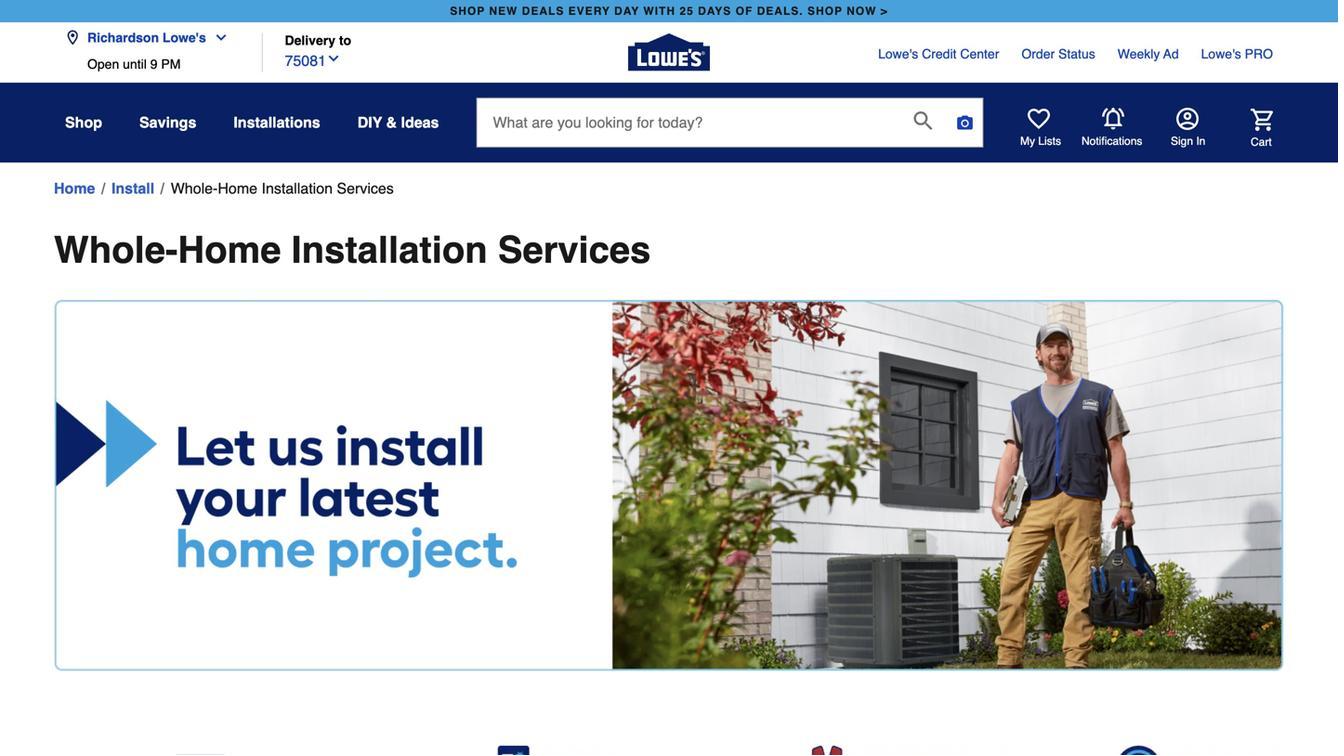 Task type: describe. For each thing, give the bounding box(es) containing it.
shop new deals every day with 25 days of deals. shop now >
[[450, 5, 888, 18]]

order
[[1022, 46, 1055, 61]]

to
[[339, 33, 351, 48]]

diy
[[358, 114, 382, 131]]

let us install your latest home project. image
[[54, 300, 1284, 672]]

status
[[1059, 46, 1095, 61]]

savings
[[139, 114, 196, 131]]

a blue 1-year labor warranty icon. image
[[997, 746, 1281, 756]]

credit
[[922, 46, 957, 61]]

home left install
[[54, 180, 95, 197]]

ideas
[[401, 114, 439, 131]]

shop
[[65, 114, 102, 131]]

deals
[[522, 5, 564, 18]]

a lowe's red vest icon. image
[[684, 746, 967, 756]]

lowe's credit center link
[[878, 45, 999, 63]]

richardson lowe's
[[87, 30, 206, 45]]

a dark blue background check icon. image
[[371, 746, 654, 756]]

75081 button
[[285, 48, 341, 72]]

lowe's pro
[[1201, 46, 1273, 61]]

home down installations button
[[218, 180, 257, 197]]

richardson lowe's button
[[65, 19, 236, 57]]

order status
[[1022, 46, 1095, 61]]

savings button
[[139, 106, 196, 139]]

order status link
[[1022, 45, 1095, 63]]

lowe's home improvement lists image
[[1028, 108, 1050, 130]]

in
[[1196, 135, 1206, 148]]

notifications
[[1082, 135, 1142, 148]]

delivery
[[285, 33, 335, 48]]

2 shop from the left
[[808, 5, 843, 18]]

chevron down image
[[326, 51, 341, 66]]

home down whole-home installation services link
[[178, 229, 281, 271]]

deals.
[[757, 5, 804, 18]]

search image
[[914, 112, 933, 130]]

lists
[[1038, 135, 1061, 148]]

1 horizontal spatial services
[[498, 229, 651, 271]]

lowe's pro link
[[1201, 45, 1273, 63]]

weekly ad link
[[1118, 45, 1179, 63]]

cart
[[1251, 135, 1272, 148]]

ad
[[1163, 46, 1179, 61]]

lowe's home improvement cart image
[[1251, 108, 1273, 131]]

open until 9 pm
[[87, 57, 181, 72]]

a dark blue credit card icon. image
[[58, 746, 341, 756]]

camera image
[[956, 113, 974, 132]]

location image
[[65, 30, 80, 45]]

installations
[[234, 114, 320, 131]]

installations button
[[234, 106, 320, 139]]

now
[[847, 5, 877, 18]]

days
[[698, 5, 732, 18]]

sign in button
[[1171, 108, 1206, 149]]

0 vertical spatial whole-
[[171, 180, 218, 197]]

pm
[[161, 57, 181, 72]]

new
[[489, 5, 518, 18]]



Task type: locate. For each thing, give the bounding box(es) containing it.
my lists link
[[1020, 108, 1061, 149]]

diy & ideas button
[[358, 106, 439, 139]]

whole- right install
[[171, 180, 218, 197]]

0 vertical spatial services
[[337, 180, 394, 197]]

sign
[[1171, 135, 1193, 148]]

lowe's
[[163, 30, 206, 45], [878, 46, 918, 61], [1201, 46, 1241, 61]]

chevron down image
[[206, 30, 228, 45]]

until
[[123, 57, 147, 72]]

lowe's home improvement notification center image
[[1102, 108, 1124, 130]]

every
[[568, 5, 610, 18]]

home link
[[54, 178, 95, 200]]

home
[[54, 180, 95, 197], [218, 180, 257, 197], [178, 229, 281, 271]]

shop new deals every day with 25 days of deals. shop now > link
[[446, 0, 892, 22]]

shop left now
[[808, 5, 843, 18]]

lowe's up pm
[[163, 30, 206, 45]]

&
[[386, 114, 397, 131]]

1 vertical spatial installation
[[291, 229, 488, 271]]

0 horizontal spatial lowe's
[[163, 30, 206, 45]]

pro
[[1245, 46, 1273, 61]]

2 horizontal spatial lowe's
[[1201, 46, 1241, 61]]

installation
[[262, 180, 333, 197], [291, 229, 488, 271]]

install link
[[111, 178, 154, 200]]

delivery to
[[285, 33, 351, 48]]

center
[[960, 46, 999, 61]]

weekly
[[1118, 46, 1160, 61]]

lowe's left credit
[[878, 46, 918, 61]]

1 shop from the left
[[450, 5, 485, 18]]

1 vertical spatial whole-
[[54, 229, 178, 271]]

services
[[337, 180, 394, 197], [498, 229, 651, 271]]

lowe's for lowe's credit center
[[878, 46, 918, 61]]

sign in
[[1171, 135, 1206, 148]]

richardson
[[87, 30, 159, 45]]

9
[[150, 57, 158, 72]]

day
[[614, 5, 640, 18]]

lowe's for lowe's pro
[[1201, 46, 1241, 61]]

my
[[1020, 135, 1035, 148]]

lowe's inside button
[[163, 30, 206, 45]]

diy & ideas
[[358, 114, 439, 131]]

lowe's home improvement account image
[[1177, 108, 1199, 130]]

0 horizontal spatial shop
[[450, 5, 485, 18]]

1 horizontal spatial shop
[[808, 5, 843, 18]]

0 vertical spatial whole-home installation services
[[171, 180, 394, 197]]

install
[[111, 180, 154, 197]]

75081
[[285, 52, 326, 69]]

1 horizontal spatial lowe's
[[878, 46, 918, 61]]

0 vertical spatial installation
[[262, 180, 333, 197]]

lowe's home improvement logo image
[[628, 12, 710, 93]]

cart button
[[1225, 108, 1273, 149]]

lowe's left pro
[[1201, 46, 1241, 61]]

my lists
[[1020, 135, 1061, 148]]

whole- down install "link"
[[54, 229, 178, 271]]

shop button
[[65, 106, 102, 139]]

lowe's credit center
[[878, 46, 999, 61]]

whole-home installation services link
[[171, 178, 394, 200]]

shop
[[450, 5, 485, 18], [808, 5, 843, 18]]

>
[[881, 5, 888, 18]]

None search field
[[476, 98, 984, 165]]

weekly ad
[[1118, 46, 1179, 61]]

whole-home installation services
[[171, 180, 394, 197], [54, 229, 651, 271]]

25
[[680, 5, 694, 18]]

of
[[736, 5, 753, 18]]

whole-
[[171, 180, 218, 197], [54, 229, 178, 271]]

open
[[87, 57, 119, 72]]

0 horizontal spatial services
[[337, 180, 394, 197]]

with
[[643, 5, 676, 18]]

Search Query text field
[[477, 99, 899, 147]]

1 vertical spatial services
[[498, 229, 651, 271]]

shop left new
[[450, 5, 485, 18]]

1 vertical spatial whole-home installation services
[[54, 229, 651, 271]]



Task type: vqa. For each thing, say whether or not it's contained in the screenshot.
Lowe's Home Improvement Account icon
yes



